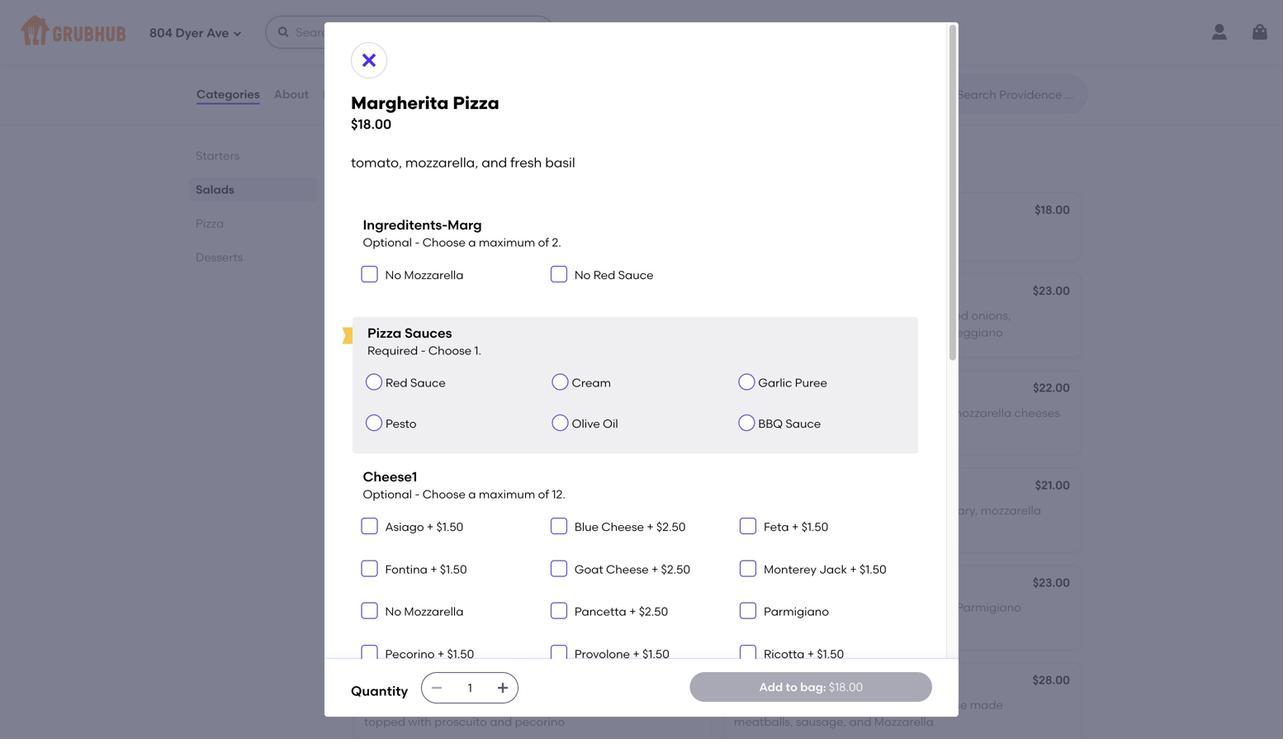 Task type: locate. For each thing, give the bounding box(es) containing it.
sausage, inside onion, sausage, roasted peppers, rosemary, mozzarella and pecorino
[[772, 503, 822, 517]]

lettuce,
[[763, 71, 805, 85]]

with inside evoo, cream, plum tomatoes, fontina, ricotta, arugula, topped with proscuito and pecorino
[[408, 715, 432, 729]]

0 horizontal spatial monterey
[[364, 520, 417, 534]]

$1.50 for pecorino + $1.50
[[447, 647, 474, 661]]

804
[[150, 26, 173, 41]]

$1.50 up $19.00
[[643, 647, 670, 661]]

1 horizontal spatial fontina,
[[783, 601, 826, 615]]

plum up blue
[[579, 503, 607, 517]]

0 horizontal spatial onions,
[[536, 503, 576, 517]]

2 horizontal spatial onions,
[[972, 309, 1012, 323]]

reviews
[[323, 87, 369, 101]]

tomatoes, inside evoo, cream, plum tomatoes, fontina, ricotta, arugula, topped with proscuito and pecorino
[[471, 698, 528, 712]]

2 a from the top
[[469, 488, 476, 502]]

of left 2.
[[538, 235, 549, 249]]

house down 'meatball'
[[364, 406, 398, 420]]

sauce
[[560, 520, 594, 534]]

pizza inside tab
[[196, 216, 224, 230]]

2 no mozzarella from the top
[[385, 605, 464, 619]]

salads tab
[[196, 181, 311, 198]]

1 vertical spatial -
[[421, 344, 426, 358]]

no
[[385, 268, 402, 282], [575, 268, 591, 282], [385, 605, 402, 619]]

and down potatoes,
[[856, 325, 879, 339]]

+ down pulled
[[427, 520, 434, 534]]

1 horizontal spatial cheese,
[[558, 71, 601, 85]]

$1.50 right feta
[[802, 520, 829, 534]]

mozzarella up tomato, mozzarella, and pepperoni
[[404, 268, 464, 282]]

no mozzarella down rocket pizza
[[385, 605, 464, 619]]

1 horizontal spatial made
[[970, 698, 1004, 712]]

choose inside pizza sauces required - choose 1.
[[429, 344, 472, 358]]

0 vertical spatial onions,
[[972, 309, 1012, 323]]

0 vertical spatial cheese,
[[558, 71, 601, 85]]

and inside roasted baby beets, arugula, goat cheese, pistachios, pickled carrots and white balsamic vinaigrette
[[451, 88, 473, 102]]

1 no mozzarella from the top
[[385, 268, 464, 282]]

salad
[[495, 48, 528, 62]]

margherita
[[364, 601, 428, 615]]

rosemary, inside "rosemary, fingerling potatoes, roasted red onions, pancetta,local clams and parmigiano reggiano"
[[734, 309, 790, 323]]

12.
[[552, 488, 566, 502]]

salads
[[196, 183, 235, 197]]

quantity
[[351, 683, 408, 699]]

asiago
[[385, 520, 424, 534]]

1 vertical spatial fontina,
[[531, 698, 573, 712]]

1 vertical spatial maximum
[[479, 488, 536, 502]]

1 vertical spatial arugula,
[[619, 698, 666, 712]]

tomato, roasted onions, pepperoni, house made meatballs, sausage, and mozzarella
[[734, 698, 1004, 729]]

0 horizontal spatial cheeses
[[364, 423, 410, 437]]

bianca
[[364, 675, 405, 689]]

topped
[[462, 601, 503, 615], [364, 715, 406, 729]]

fontina, down the 'cheese'
[[783, 601, 826, 615]]

$1.50 for provolone + $1.50
[[643, 647, 670, 661]]

house left sauce
[[496, 520, 530, 534]]

choose
[[423, 235, 466, 249], [429, 344, 472, 358], [423, 488, 466, 502]]

$2.50 for blue cheese + $2.50
[[657, 520, 686, 534]]

+ right feta
[[792, 520, 799, 534]]

pecorino up bianca pizza
[[385, 647, 435, 661]]

$19.00
[[666, 673, 701, 687]]

main navigation navigation
[[0, 0, 1284, 64]]

1 vertical spatial choose
[[429, 344, 472, 358]]

margherita
[[351, 93, 449, 114]]

2 vertical spatial -
[[415, 488, 420, 502]]

made inside house made meatballs tomato, ricotta and mozzarella cheeses
[[401, 406, 434, 420]]

asiago + $1.50
[[385, 520, 464, 534]]

1 vertical spatial bbq
[[364, 480, 389, 494]]

2 horizontal spatial sauce
[[786, 417, 821, 431]]

tomato, up meatballs,
[[734, 698, 779, 712]]

2 vertical spatial cheese
[[606, 562, 649, 576]]

cheeses inside crimini and oyster mushrooms, ricotta, mozzarella cheeses and truffle oil
[[1015, 406, 1061, 420]]

no mozzarella for svg image under rocket
[[385, 605, 464, 619]]

1 vertical spatial optional
[[363, 488, 412, 502]]

tomato, inside button
[[364, 309, 409, 323]]

and down crimini
[[734, 423, 757, 437]]

1 vertical spatial $22.00
[[664, 576, 701, 590]]

1 horizontal spatial pecorino
[[604, 601, 653, 615]]

1 horizontal spatial jack
[[820, 562, 848, 576]]

- up pulled
[[415, 488, 420, 502]]

+ down scallions
[[652, 562, 659, 576]]

2 vertical spatial mozzarella,
[[829, 601, 892, 615]]

plum inside house pulled chicken,, roasted onions, plum tomatoes, monterey jack cheese, house bbq sauce and scallions
[[579, 503, 607, 517]]

svg image
[[1251, 22, 1271, 42], [277, 26, 290, 39], [232, 29, 242, 38], [554, 521, 564, 531], [744, 521, 754, 531], [744, 564, 754, 574], [554, 648, 564, 658], [431, 682, 444, 695], [497, 682, 510, 695]]

and
[[393, 48, 415, 62], [451, 88, 473, 102], [482, 155, 507, 171], [478, 309, 500, 323], [856, 325, 879, 339], [583, 406, 606, 420], [775, 406, 797, 420], [734, 423, 757, 437], [597, 520, 619, 534], [734, 520, 757, 534], [579, 601, 601, 615], [490, 715, 512, 729], [850, 715, 872, 729]]

1 vertical spatial with
[[408, 715, 432, 729]]

cheese, up vinaigrette
[[558, 71, 601, 85]]

optional inside 'ingreditents-marg optional - choose a maximum of 2.'
[[363, 235, 412, 249]]

ricotta,
[[908, 406, 949, 420], [576, 698, 617, 712]]

1 horizontal spatial $18.00
[[829, 680, 863, 694]]

plum up proscuito
[[439, 698, 468, 712]]

$2.50 down goat cheese + $2.50
[[639, 605, 669, 619]]

2 vertical spatial pecorino
[[385, 647, 435, 661]]

jack down pulled
[[420, 520, 448, 534]]

pizza
[[453, 93, 500, 114], [351, 155, 398, 176], [412, 205, 441, 219], [196, 216, 224, 230], [368, 325, 402, 341], [418, 383, 448, 397], [798, 383, 827, 397], [441, 480, 471, 494], [407, 577, 436, 591], [811, 577, 841, 591], [407, 675, 437, 689], [800, 675, 829, 689]]

0 vertical spatial made
[[401, 406, 434, 420]]

onions, down 12. on the bottom of the page
[[536, 503, 576, 517]]

0 vertical spatial arugula,
[[479, 71, 526, 85]]

mozzarella, inside tomato, mozzarella, and pepperoni button
[[412, 309, 475, 323]]

1 optional from the top
[[363, 235, 412, 249]]

1 vertical spatial sauce
[[411, 376, 446, 390]]

0 vertical spatial rosemary,
[[734, 309, 790, 323]]

choose for sauces
[[429, 344, 472, 358]]

0 vertical spatial cheese
[[450, 48, 493, 62]]

and down beets,
[[451, 88, 473, 102]]

starters tab
[[196, 147, 311, 164]]

pecorino + $1.50
[[385, 647, 474, 661]]

1 horizontal spatial cheeses
[[1015, 406, 1061, 420]]

add to bag: $18.00
[[760, 680, 863, 694]]

and inside house pulled chicken,, roasted onions, plum tomatoes, monterey jack cheese, house bbq sauce and scallions
[[597, 520, 619, 534]]

1 of from the top
[[538, 235, 549, 249]]

mozzarella
[[404, 268, 464, 282], [404, 605, 464, 619], [875, 715, 934, 729]]

+ for feta + $1.50
[[792, 520, 799, 534]]

bbq for bbq sauce
[[759, 417, 783, 431]]

1 horizontal spatial bbq
[[533, 520, 557, 534]]

arugula, inside roasted baby beets, arugula, goat cheese, pistachios, pickled carrots and white balsamic vinaigrette
[[479, 71, 526, 85]]

pizza down salads
[[196, 216, 224, 230]]

optional down the ingreditents-
[[363, 235, 412, 249]]

dyer
[[176, 26, 204, 41]]

mozzarella for onion, sausage, roasted peppers, rosemary, mozzarella and pecorino
[[981, 503, 1042, 517]]

pulled
[[401, 503, 435, 517]]

a down marg
[[469, 235, 476, 249]]

sauce
[[619, 268, 654, 282], [411, 376, 446, 390], [786, 417, 821, 431]]

tomato, for tomato, mozzarella, and fresh basil
[[351, 155, 402, 171]]

monterey up the 'cheese'
[[764, 562, 817, 576]]

no down rocket pizza
[[385, 605, 402, 619]]

0 vertical spatial with
[[506, 601, 529, 615]]

0 vertical spatial a
[[469, 235, 476, 249]]

house up search providence coal fired pizza search field
[[1000, 71, 1034, 85]]

1 vertical spatial mozzarella,
[[412, 309, 475, 323]]

0 vertical spatial reggiano
[[949, 325, 1004, 339]]

2 horizontal spatial bbq
[[759, 417, 783, 431]]

0 horizontal spatial fontina,
[[531, 698, 573, 712]]

$1.50 down chicken,,
[[437, 520, 464, 534]]

0 vertical spatial -
[[415, 235, 420, 249]]

oyster
[[800, 406, 834, 420]]

mozzarella for svg image under rocket
[[404, 605, 464, 619]]

about button
[[273, 64, 310, 124]]

ricotta, down provolone
[[576, 698, 617, 712]]

tomato, inside tomato, roasted onions, pepperoni, house made meatballs, sausage, and mozzarella
[[734, 698, 779, 712]]

mozzarella inside house made meatballs tomato, ricotta and mozzarella cheeses
[[608, 406, 669, 420]]

a up chicken,,
[[469, 488, 476, 502]]

0 vertical spatial sausage,
[[772, 503, 822, 517]]

onions, right red
[[972, 309, 1012, 323]]

1 vertical spatial mozzarella
[[404, 605, 464, 619]]

cream
[[572, 376, 611, 390]]

beets,
[[442, 71, 476, 85]]

mozzarella inside onion, sausage, roasted peppers, rosemary, mozzarella and pecorino
[[981, 503, 1042, 517]]

- inside cheese1 optional - choose a maximum of 12.
[[415, 488, 420, 502]]

svg image down 2.
[[554, 269, 564, 279]]

no mozzarella down the ingreditents-
[[385, 268, 464, 282]]

0 horizontal spatial cheese,
[[450, 520, 494, 534]]

evoo, cream, plum tomatoes, fontina, ricotta, arugula, topped with proscuito and pecorino
[[364, 698, 666, 729]]

roasted right chicken,,
[[490, 503, 534, 517]]

+ for provolone + $1.50
[[633, 647, 640, 661]]

pizza down beets,
[[453, 93, 500, 114]]

choose inside 'ingreditents-marg optional - choose a maximum of 2.'
[[423, 235, 466, 249]]

+ for pecorino + $1.50
[[438, 647, 445, 661]]

oil
[[795, 423, 808, 437]]

0 vertical spatial monterey
[[364, 520, 417, 534]]

- down the sauces
[[421, 344, 426, 358]]

+ up tomato, fontina, mozzarella, provolone, parmigiano reggiano
[[850, 562, 857, 576]]

reggiano
[[949, 325, 1004, 339], [734, 618, 789, 632]]

1 vertical spatial reggiano
[[734, 618, 789, 632]]

onions, inside "rosemary, fingerling potatoes, roasted red onions, pancetta,local clams and parmigiano reggiano"
[[972, 309, 1012, 323]]

tomatoes,
[[808, 71, 865, 85], [610, 503, 667, 517], [471, 698, 528, 712]]

- for marg
[[415, 235, 420, 249]]

2 $23.00 from the top
[[1033, 576, 1071, 590]]

mozzarella inside crimini and oyster mushrooms, ricotta, mozzarella cheeses and truffle oil
[[952, 406, 1012, 420]]

- down the ingreditents-
[[415, 235, 420, 249]]

0 vertical spatial ricotta,
[[908, 406, 949, 420]]

and down cream at bottom
[[583, 406, 606, 420]]

+ right provolone
[[633, 647, 640, 661]]

0 horizontal spatial $18.00
[[351, 116, 392, 132]]

+ right fontina
[[431, 562, 438, 576]]

onions,
[[972, 309, 1012, 323], [536, 503, 576, 517], [828, 698, 868, 712]]

pistachios,
[[604, 71, 664, 85]]

pecorino down the onion, at the bottom right of page
[[760, 520, 809, 534]]

1 vertical spatial goat
[[575, 562, 604, 576]]

1 a from the top
[[469, 235, 476, 249]]

reggiano down red
[[949, 325, 1004, 339]]

pesto
[[386, 417, 417, 431]]

pizza tab
[[196, 215, 311, 232]]

0 vertical spatial no mozzarella
[[385, 268, 464, 282]]

ave
[[207, 26, 229, 41]]

0 vertical spatial mozzarella,
[[406, 155, 479, 171]]

and down the onion, at the bottom right of page
[[734, 520, 757, 534]]

cheese1
[[363, 469, 417, 485]]

+ for fontina + $1.50
[[431, 562, 438, 576]]

cheese1 optional - choose a maximum of 12.
[[363, 469, 566, 502]]

0 vertical spatial jack
[[420, 520, 448, 534]]

arugula, down $19.00
[[619, 698, 666, 712]]

$23.00 for rosemary, fingerling potatoes, roasted red onions, pancetta,local clams and parmigiano reggiano
[[1033, 284, 1071, 298]]

$2.50 down scallions
[[661, 562, 691, 576]]

1 horizontal spatial onions,
[[828, 698, 868, 712]]

0 horizontal spatial rosemary,
[[734, 309, 790, 323]]

1 vertical spatial made
[[970, 698, 1004, 712]]

garlic
[[759, 376, 793, 390]]

no down custom pizza button
[[575, 268, 591, 282]]

0 vertical spatial $2.50
[[657, 520, 686, 534]]

no mozzarella
[[385, 268, 464, 282], [385, 605, 464, 619]]

0 vertical spatial pecorino
[[760, 520, 809, 534]]

2.
[[552, 235, 562, 249]]

1 vertical spatial $2.50
[[661, 562, 691, 576]]

1 vertical spatial of
[[538, 488, 549, 502]]

svg image up meatlovers
[[744, 648, 754, 658]]

pancetta
[[575, 605, 627, 619]]

0 horizontal spatial reggiano
[[734, 618, 789, 632]]

0 horizontal spatial red
[[386, 376, 408, 390]]

+ for asiago + $1.50
[[427, 520, 434, 534]]

mozzarella up the pecorino + $1.50
[[404, 605, 464, 619]]

provolone + $1.50
[[575, 647, 670, 661]]

pizza inside the margherita pizza $18.00
[[453, 93, 500, 114]]

roasted inside roasted baby beets, arugula, goat cheese, pistachios, pickled carrots and white balsamic vinaigrette
[[364, 71, 408, 85]]

onion, sausage, roasted peppers, rosemary, mozzarella and pecorino
[[734, 503, 1042, 534]]

Input item quantity number field
[[452, 673, 488, 703]]

mozzarella, down the monterey jack + $1.50 at the bottom right of the page
[[829, 601, 892, 615]]

1 maximum from the top
[[479, 235, 536, 249]]

804 dyer ave
[[150, 26, 229, 41]]

mozzarella
[[608, 406, 669, 420], [952, 406, 1012, 420], [981, 503, 1042, 517]]

topped down the evoo,
[[364, 715, 406, 729]]

2 optional from the top
[[363, 488, 412, 502]]

no red sauce
[[575, 268, 654, 282]]

maximum up house pulled chicken,, roasted onions, plum tomatoes, monterey jack cheese, house bbq sauce and scallions
[[479, 488, 536, 502]]

ingreditents-marg optional - choose a maximum of 2.
[[363, 217, 562, 249]]

bbq left sauce
[[533, 520, 557, 534]]

sauce for red sauce
[[411, 376, 446, 390]]

1 horizontal spatial arugula,
[[619, 698, 666, 712]]

cheeses inside house made meatballs tomato, ricotta and mozzarella cheeses
[[364, 423, 410, 437]]

and inside house made meatballs tomato, ricotta and mozzarella cheeses
[[583, 406, 606, 420]]

mozzarella for crimini and oyster mushrooms, ricotta, mozzarella cheeses and truffle oil
[[952, 406, 1012, 420]]

0 vertical spatial mozzarella
[[404, 268, 464, 282]]

sausage, up feta + $1.50
[[772, 503, 822, 517]]

2 vertical spatial sauce
[[786, 417, 821, 431]]

+ right pancetta
[[630, 605, 637, 619]]

1 vertical spatial ricotta,
[[576, 698, 617, 712]]

- inside pizza sauces required - choose 1.
[[421, 344, 426, 358]]

0 horizontal spatial goat
[[418, 48, 447, 62]]

cheese,
[[558, 71, 601, 85], [450, 520, 494, 534]]

pizza up chicken,,
[[441, 480, 471, 494]]

0 vertical spatial $18.00
[[351, 116, 392, 132]]

1 horizontal spatial red
[[594, 268, 616, 282]]

1 vertical spatial tomatoes,
[[610, 503, 667, 517]]

rocket
[[364, 577, 404, 591]]

$1.50 up the 'input item quantity' number field
[[447, 647, 474, 661]]

0 horizontal spatial plum
[[439, 698, 468, 712]]

+ right ricotta
[[808, 647, 815, 661]]

truffle
[[760, 423, 793, 437]]

ricotta, right mushrooms,
[[908, 406, 949, 420]]

roasted left red
[[904, 309, 948, 323]]

4
[[758, 577, 765, 591]]

onions, inside house pulled chicken,, roasted onions, plum tomatoes, monterey jack cheese, house bbq sauce and scallions
[[536, 503, 576, 517]]

0 vertical spatial tomatoes,
[[808, 71, 865, 85]]

baby
[[410, 71, 439, 85]]

roasted down add to bag: $18.00
[[782, 698, 825, 712]]

tomato, fontina, mozzarella, provolone, parmigiano reggiano
[[734, 601, 1022, 632]]

1 vertical spatial a
[[469, 488, 476, 502]]

add
[[760, 680, 783, 694]]

$2.50
[[657, 520, 686, 534], [661, 562, 691, 576], [639, 605, 669, 619]]

+ for pancetta + $2.50
[[630, 605, 637, 619]]

tomato, for tomato, mozzarella, and pepperoni
[[364, 309, 409, 323]]

arugula, inside evoo, cream, plum tomatoes, fontina, ricotta, arugula, topped with proscuito and pecorino
[[619, 698, 666, 712]]

0 horizontal spatial pecorino
[[385, 647, 435, 661]]

parmigiano right provolone,
[[957, 601, 1022, 615]]

tomatoes, up proscuito
[[471, 698, 528, 712]]

$1.50 for feta + $1.50
[[802, 520, 829, 534]]

optional
[[363, 235, 412, 249], [363, 488, 412, 502]]

plum
[[579, 503, 607, 517], [439, 698, 468, 712]]

Search Providence Coal Fired Pizza search field
[[956, 87, 1082, 102]]

2 vertical spatial choose
[[423, 488, 466, 502]]

0 vertical spatial goat
[[418, 48, 447, 62]]

0 horizontal spatial topped
[[364, 715, 406, 729]]

cheeses up $21.00
[[1015, 406, 1061, 420]]

0 vertical spatial $23.00
[[1033, 284, 1071, 298]]

0 vertical spatial bbq
[[759, 417, 783, 431]]

vinaigrette.
[[734, 88, 798, 102]]

tomato, mozzarella, and pepperoni button
[[354, 274, 711, 357]]

$23.00
[[1033, 284, 1071, 298], [1033, 576, 1071, 590]]

tomato,
[[734, 601, 780, 615]]

1 horizontal spatial plum
[[579, 503, 607, 517]]

0 vertical spatial plum
[[579, 503, 607, 517]]

with down cream,
[[408, 715, 432, 729]]

mozzarella,
[[406, 155, 479, 171], [412, 309, 475, 323], [829, 601, 892, 615]]

0 vertical spatial fontina,
[[783, 601, 826, 615]]

$1.50 up pizza
[[440, 562, 467, 576]]

svg image down the
[[744, 606, 754, 616]]

0 horizontal spatial bbq
[[364, 480, 389, 494]]

choose up chicken,,
[[423, 488, 466, 502]]

1 horizontal spatial rosemary,
[[923, 503, 978, 517]]

goat cheese + $2.50
[[575, 562, 691, 576]]

pizza down the monterey jack + $1.50 at the bottom right of the page
[[811, 577, 841, 591]]

pepperoni,
[[870, 698, 931, 712]]

0 horizontal spatial made
[[401, 406, 434, 420]]

svg image
[[359, 50, 379, 70], [365, 269, 375, 279], [554, 269, 564, 279], [365, 521, 375, 531], [365, 564, 375, 574], [554, 564, 564, 574], [365, 606, 375, 616], [554, 606, 564, 616], [744, 606, 754, 616], [744, 648, 754, 658]]

fontina, up pecorino
[[531, 698, 573, 712]]

maximum
[[479, 235, 536, 249], [479, 488, 536, 502]]

parmigiano down potatoes,
[[881, 325, 947, 339]]

monterey down pulled
[[364, 520, 417, 534]]

0 vertical spatial red
[[594, 268, 616, 282]]

parmigiano inside "rosemary, fingerling potatoes, roasted red onions, pancetta,local clams and parmigiano reggiano"
[[881, 325, 947, 339]]

parmigiano down the 'cheese'
[[764, 605, 829, 619]]

0 vertical spatial of
[[538, 235, 549, 249]]

1 horizontal spatial parmigiano
[[881, 325, 947, 339]]

+ down pizza
[[438, 647, 445, 661]]

and inside "rosemary, fingerling potatoes, roasted red onions, pancetta,local clams and parmigiano reggiano"
[[856, 325, 879, 339]]

baby
[[734, 383, 764, 397]]

of
[[538, 235, 549, 249], [538, 488, 549, 502]]

tomatoes, up scallions
[[610, 503, 667, 517]]

1 vertical spatial onions,
[[536, 503, 576, 517]]

tomato, mozzarella, and fresh basil
[[351, 155, 576, 171]]

0 vertical spatial sauce
[[619, 268, 654, 282]]

roasted inside tomato, roasted onions, pepperoni, house made meatballs, sausage, and mozzarella
[[782, 698, 825, 712]]

pecorino
[[760, 520, 809, 534], [604, 601, 653, 615], [385, 647, 435, 661]]

1 vertical spatial rosemary,
[[923, 503, 978, 517]]

to
[[786, 680, 798, 694]]

cheese right blue
[[602, 520, 644, 534]]

reggiano down tomato,
[[734, 618, 789, 632]]

1 vertical spatial plum
[[439, 698, 468, 712]]

jack up the 4 cheese pizza
[[820, 562, 848, 576]]

arugula, up 'white' at the top
[[479, 71, 526, 85]]

2 of from the top
[[538, 488, 549, 502]]

bbq left chicken
[[364, 480, 389, 494]]

sausage, inside tomato, roasted onions, pepperoni, house made meatballs, sausage, and mozzarella
[[796, 715, 847, 729]]

cheese down blue cheese + $2.50
[[606, 562, 649, 576]]

sausage,
[[772, 503, 822, 517], [796, 715, 847, 729]]

choose left 1.
[[429, 344, 472, 358]]

1 horizontal spatial tomatoes,
[[610, 503, 667, 517]]

mozzarella, inside tomato, fontina, mozzarella, provolone, parmigiano reggiano
[[829, 601, 892, 615]]

tomatoes, right lettuce,
[[808, 71, 865, 85]]

2 maximum from the top
[[479, 488, 536, 502]]

- inside 'ingreditents-marg optional - choose a maximum of 2.'
[[415, 235, 420, 249]]

bibb
[[734, 71, 760, 85]]

roasted up pickled
[[364, 71, 408, 85]]

0 horizontal spatial sauce
[[411, 376, 446, 390]]

0 vertical spatial optional
[[363, 235, 412, 249]]

1 $23.00 from the top
[[1033, 284, 1071, 298]]

0 vertical spatial cheeses
[[1015, 406, 1061, 420]]

fontina,
[[783, 601, 826, 615], [531, 698, 573, 712]]

tomato, left ricotta
[[496, 406, 540, 420]]

and up 1.
[[478, 309, 500, 323]]

topped inside evoo, cream, plum tomatoes, fontina, ricotta, arugula, topped with proscuito and pecorino
[[364, 715, 406, 729]]

1 horizontal spatial with
[[506, 601, 529, 615]]

rosemary,
[[734, 309, 790, 323], [923, 503, 978, 517]]

onions, down add to bag: $18.00
[[828, 698, 868, 712]]

2 vertical spatial bbq
[[533, 520, 557, 534]]

plum inside evoo, cream, plum tomatoes, fontina, ricotta, arugula, topped with proscuito and pecorino
[[439, 698, 468, 712]]

bbq for bbq chicken pizza
[[364, 480, 389, 494]]

bianca pizza
[[364, 675, 437, 689]]

a inside cheese1 optional - choose a maximum of 12.
[[469, 488, 476, 502]]

ricotta, inside crimini and oyster mushrooms, ricotta, mozzarella cheeses and truffle oil
[[908, 406, 949, 420]]

tomatoes, inside bibb lettuce, tomatoes, roasted corn, pecorino, house vinaigrette.
[[808, 71, 865, 85]]



Task type: describe. For each thing, give the bounding box(es) containing it.
and up truffle
[[775, 406, 797, 420]]

1 horizontal spatial sauce
[[619, 268, 654, 282]]

svg image up pickled
[[359, 50, 379, 70]]

fontina
[[385, 562, 428, 576]]

puree
[[795, 376, 828, 390]]

1 vertical spatial red
[[386, 376, 408, 390]]

house up asiago
[[364, 503, 398, 517]]

pizza inside pizza sauces required - choose 1.
[[368, 325, 402, 341]]

carrots
[[408, 88, 448, 102]]

pecorino,
[[945, 71, 998, 85]]

bbq inside house pulled chicken,, roasted onions, plum tomatoes, monterey jack cheese, house bbq sauce and scallions
[[533, 520, 557, 534]]

feta + $1.50
[[764, 520, 829, 534]]

roasted inside "rosemary, fingerling potatoes, roasted red onions, pancetta,local clams and parmigiano reggiano"
[[904, 309, 948, 323]]

pizza up meatballs at the left bottom of the page
[[418, 383, 448, 397]]

fontina, inside tomato, fontina, mozzarella, provolone, parmigiano reggiano
[[783, 601, 826, 615]]

- for sauces
[[421, 344, 426, 358]]

1 vertical spatial monterey
[[764, 562, 817, 576]]

$21.00
[[1036, 478, 1071, 492]]

$28.00
[[1033, 673, 1071, 687]]

olive oil
[[572, 417, 619, 431]]

ricotta, inside evoo, cream, plum tomatoes, fontina, ricotta, arugula, topped with proscuito and pecorino
[[576, 698, 617, 712]]

meatballs,
[[734, 715, 794, 729]]

$2.50 for goat cheese + $2.50
[[661, 562, 691, 576]]

mozzarella, for fresh
[[406, 155, 479, 171]]

cheese, inside house pulled chicken,, roasted onions, plum tomatoes, monterey jack cheese, house bbq sauce and scallions
[[450, 520, 494, 534]]

proscuito
[[435, 715, 487, 729]]

pancetta + $2.50
[[575, 605, 669, 619]]

red sauce
[[386, 376, 446, 390]]

pizza down fontina + $1.50
[[407, 577, 436, 591]]

reggiano inside tomato, fontina, mozzarella, provolone, parmigiano reggiano
[[734, 618, 789, 632]]

potatoes,
[[848, 309, 902, 323]]

tomato, inside house made meatballs tomato, ricotta and mozzarella cheeses
[[496, 406, 540, 420]]

fingerling
[[793, 309, 845, 323]]

roasted inside house pulled chicken,, roasted onions, plum tomatoes, monterey jack cheese, house bbq sauce and scallions
[[490, 503, 534, 517]]

ingreditents-
[[363, 217, 448, 233]]

svg image up rocket
[[365, 564, 375, 574]]

categories button
[[196, 64, 261, 124]]

bbq chicken pizza
[[364, 480, 471, 494]]

cheese, inside roasted baby beets, arugula, goat cheese, pistachios, pickled carrots and white balsamic vinaigrette
[[558, 71, 601, 85]]

1 horizontal spatial goat
[[575, 562, 604, 576]]

oil
[[603, 417, 619, 431]]

$1.50 for asiago + $1.50
[[437, 520, 464, 534]]

rosemary, fingerling potatoes, roasted red onions, pancetta,local clams and parmigiano reggiano
[[734, 309, 1012, 339]]

search icon image
[[931, 84, 951, 104]]

svg image down the ingreditents-
[[365, 269, 375, 279]]

ricotta + $1.50
[[764, 647, 844, 661]]

+ for ricotta + $1.50
[[808, 647, 815, 661]]

0 vertical spatial topped
[[462, 601, 503, 615]]

pizza sauces required - choose 1.
[[368, 325, 482, 358]]

chicken
[[392, 480, 439, 494]]

house made meatballs tomato, ricotta and mozzarella cheeses
[[364, 406, 669, 437]]

1.
[[475, 344, 482, 358]]

fontina, inside evoo, cream, plum tomatoes, fontina, ricotta, arugula, topped with proscuito and pecorino
[[531, 698, 573, 712]]

0 vertical spatial $22.00
[[1034, 381, 1071, 395]]

pizza right to
[[800, 675, 829, 689]]

marg
[[448, 217, 482, 233]]

margherita pizza topped with arugula and pecorino
[[364, 601, 653, 615]]

onions, inside tomato, roasted onions, pepperoni, house made meatballs, sausage, and mozzarella
[[828, 698, 868, 712]]

+ up goat cheese + $2.50
[[647, 520, 654, 534]]

required
[[368, 344, 418, 358]]

red
[[950, 309, 969, 323]]

meatball pizza
[[364, 383, 448, 397]]

and right the beet
[[393, 48, 415, 62]]

garlic puree
[[759, 376, 828, 390]]

and left fresh
[[482, 155, 507, 171]]

2 vertical spatial $18.00
[[829, 680, 863, 694]]

meatball
[[364, 383, 415, 397]]

baby bella pizza
[[734, 383, 827, 397]]

roasted baby beets, arugula, goat cheese, pistachios, pickled carrots and white balsamic vinaigrette
[[364, 71, 664, 102]]

tomato, for tomato, roasted onions, pepperoni, house made meatballs, sausage, and mozzarella
[[734, 698, 779, 712]]

tomato, mozzarella, and pepperoni
[[364, 309, 561, 323]]

$23.00 for tomato, fontina, mozzarella, provolone, parmigiano reggiano
[[1033, 576, 1071, 590]]

made inside tomato, roasted onions, pepperoni, house made meatballs, sausage, and mozzarella
[[970, 698, 1004, 712]]

desserts
[[196, 250, 243, 264]]

desserts tab
[[196, 249, 311, 266]]

maximum inside cheese1 optional - choose a maximum of 12.
[[479, 488, 536, 502]]

categories
[[197, 87, 260, 101]]

cheese for goat
[[606, 562, 649, 576]]

$1.50 up tomato, fontina, mozzarella, provolone, parmigiano reggiano
[[860, 562, 887, 576]]

mozzarella for svg image under the ingreditents-
[[404, 268, 464, 282]]

pizza up oyster
[[798, 383, 827, 397]]

monterey inside house pulled chicken,, roasted onions, plum tomatoes, monterey jack cheese, house bbq sauce and scallions
[[364, 520, 417, 534]]

bbq sauce
[[759, 417, 821, 431]]

bibb lettuce, tomatoes, roasted corn, pecorino, house vinaigrette. button
[[725, 37, 1081, 120]]

mozzarella inside tomato, roasted onions, pepperoni, house made meatballs, sausage, and mozzarella
[[875, 715, 934, 729]]

and inside evoo, cream, plum tomatoes, fontina, ricotta, arugula, topped with proscuito and pecorino
[[490, 715, 512, 729]]

pickled
[[364, 88, 405, 102]]

onion,
[[734, 503, 769, 517]]

pizza up the custom
[[351, 155, 398, 176]]

$1.50 for fontina + $1.50
[[440, 562, 467, 576]]

svg image up arugula on the bottom left of page
[[554, 564, 564, 574]]

pizza up cream,
[[407, 675, 437, 689]]

reggiano inside "rosemary, fingerling potatoes, roasted red onions, pancetta,local clams and parmigiano reggiano"
[[949, 325, 1004, 339]]

0 horizontal spatial $22.00
[[664, 576, 701, 590]]

pizza inside button
[[412, 205, 441, 219]]

a inside 'ingreditents-marg optional - choose a maximum of 2.'
[[469, 235, 476, 249]]

of inside cheese1 optional - choose a maximum of 12.
[[538, 488, 549, 502]]

meatballs
[[437, 406, 493, 420]]

starters
[[196, 149, 240, 163]]

maximum inside 'ingreditents-marg optional - choose a maximum of 2.'
[[479, 235, 536, 249]]

peppers,
[[871, 503, 920, 517]]

no mozzarella for svg image under the ingreditents-
[[385, 268, 464, 282]]

svg image down rocket
[[365, 606, 375, 616]]

white
[[476, 88, 506, 102]]

0 horizontal spatial parmigiano
[[764, 605, 829, 619]]

choose inside cheese1 optional - choose a maximum of 12.
[[423, 488, 466, 502]]

house inside tomato, roasted onions, pepperoni, house made meatballs, sausage, and mozzarella
[[934, 698, 968, 712]]

and inside button
[[478, 309, 500, 323]]

choose for marg
[[423, 235, 466, 249]]

2 vertical spatial $2.50
[[639, 605, 669, 619]]

$18.00 button
[[725, 193, 1081, 260]]

jack inside house pulled chicken,, roasted onions, plum tomatoes, monterey jack cheese, house bbq sauce and scallions
[[420, 520, 448, 534]]

no for svg image under 2.
[[575, 268, 591, 282]]

cheese
[[768, 577, 809, 591]]

house inside house made meatballs tomato, ricotta and mozzarella cheeses
[[364, 406, 398, 420]]

custom pizza
[[364, 205, 441, 219]]

beet
[[364, 48, 390, 62]]

olive
[[572, 417, 600, 431]]

and inside tomato, roasted onions, pepperoni, house made meatballs, sausage, and mozzarella
[[850, 715, 872, 729]]

house inside bibb lettuce, tomatoes, roasted corn, pecorino, house vinaigrette.
[[1000, 71, 1034, 85]]

optional inside cheese1 optional - choose a maximum of 12.
[[363, 488, 412, 502]]

vinaigrette
[[563, 88, 624, 102]]

balsamic
[[509, 88, 561, 102]]

cheese for blue
[[602, 520, 644, 534]]

$18.00 inside $18.00 button
[[1035, 203, 1071, 217]]

pizza
[[431, 601, 459, 615]]

roasted inside onion, sausage, roasted peppers, rosemary, mozzarella and pecorino
[[825, 503, 868, 517]]

provolone
[[575, 647, 630, 661]]

arugula
[[532, 601, 576, 615]]

pecorino
[[515, 715, 565, 729]]

svg image left asiago
[[365, 521, 375, 531]]

custom pizza button
[[354, 193, 711, 260]]

mozzarella, for pepperoni
[[412, 309, 475, 323]]

bag:
[[801, 680, 827, 694]]

about
[[274, 87, 309, 101]]

and inside onion, sausage, roasted peppers, rosemary, mozzarella and pecorino
[[734, 520, 757, 534]]

cream,
[[397, 698, 437, 712]]

parmigiano inside tomato, fontina, mozzarella, provolone, parmigiano reggiano
[[957, 601, 1022, 615]]

of inside 'ingreditents-marg optional - choose a maximum of 2.'
[[538, 235, 549, 249]]

1 vertical spatial pecorino
[[604, 601, 653, 615]]

rocket pizza
[[364, 577, 436, 591]]

$1.50 for ricotta + $1.50
[[818, 647, 844, 661]]

mushrooms,
[[837, 406, 906, 420]]

ricotta
[[543, 406, 581, 420]]

meatlovers
[[734, 675, 797, 689]]

clams
[[820, 325, 854, 339]]

and right arugula on the bottom left of page
[[579, 601, 601, 615]]

svg image left pancetta
[[554, 606, 564, 616]]

pancetta,local
[[734, 325, 817, 339]]

roasted inside bibb lettuce, tomatoes, roasted corn, pecorino, house vinaigrette.
[[868, 71, 911, 85]]

chicken,,
[[438, 503, 488, 517]]

tomatoes, inside house pulled chicken,, roasted onions, plum tomatoes, monterey jack cheese, house bbq sauce and scallions
[[610, 503, 667, 517]]

blue cheese + $2.50
[[575, 520, 686, 534]]

no for svg image under the ingreditents-
[[385, 268, 402, 282]]

sauces
[[405, 325, 452, 341]]

sauce for bbq sauce
[[786, 417, 821, 431]]

bibb lettuce, tomatoes, roasted corn, pecorino, house vinaigrette.
[[734, 71, 1034, 102]]

feta
[[764, 520, 790, 534]]

pecorino inside onion, sausage, roasted peppers, rosemary, mozzarella and pecorino
[[760, 520, 809, 534]]

the 4 cheese pizza
[[734, 577, 841, 591]]

margherita pizza $18.00
[[351, 93, 500, 132]]

bella
[[766, 383, 795, 397]]

monterey jack + $1.50
[[764, 562, 887, 576]]

$18.00 inside the margherita pizza $18.00
[[351, 116, 392, 132]]

rosemary, inside onion, sausage, roasted peppers, rosemary, mozzarella and pecorino
[[923, 503, 978, 517]]

goat
[[529, 71, 555, 85]]

no for svg image under rocket
[[385, 605, 402, 619]]



Task type: vqa. For each thing, say whether or not it's contained in the screenshot.
the Cali
no



